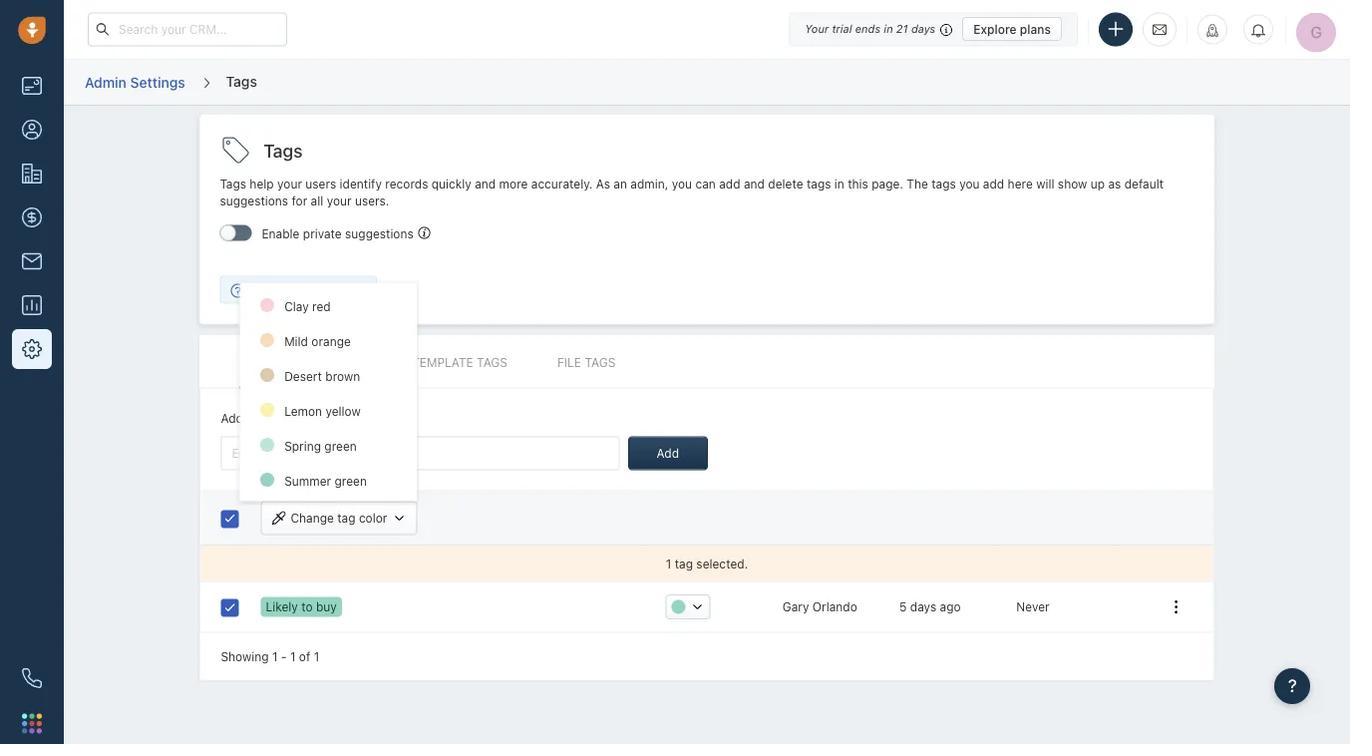 Task type: locate. For each thing, give the bounding box(es) containing it.
your up for
[[277, 177, 302, 191]]

tags right the
[[932, 177, 957, 191]]

private
[[303, 226, 342, 240]]

0 horizontal spatial suggestions
[[220, 194, 288, 208]]

days right 5
[[911, 600, 937, 614]]

never
[[1017, 600, 1050, 614]]

days
[[912, 22, 936, 35], [911, 600, 937, 614]]

tag
[[257, 411, 275, 425], [337, 511, 356, 525]]

1 horizontal spatial tag
[[337, 511, 356, 525]]

1 vertical spatial days
[[911, 600, 937, 614]]

1 vertical spatial add
[[657, 447, 679, 460]]

tags
[[807, 177, 832, 191], [932, 177, 957, 191]]

2 horizontal spatial 1
[[314, 650, 319, 664]]

gary
[[783, 600, 810, 614]]

your right all
[[327, 194, 352, 208]]

quickly
[[432, 177, 472, 191]]

1 left -
[[272, 650, 278, 664]]

suggestions down help
[[220, 194, 288, 208]]

you left here
[[960, 177, 980, 191]]

1 horizontal spatial to
[[301, 600, 313, 614]]

add inside button
[[657, 447, 679, 460]]

0 vertical spatial suggestions
[[220, 194, 288, 208]]

add for add a tag
[[221, 411, 243, 425]]

explore plans link
[[963, 17, 1063, 41]]

0 horizontal spatial in
[[835, 177, 845, 191]]

Enter tag name text field
[[221, 437, 620, 470]]

1 horizontal spatial tags
[[932, 177, 957, 191]]

tags?
[[335, 283, 366, 297]]

0 vertical spatial tag
[[257, 411, 275, 425]]

you
[[672, 177, 692, 191], [960, 177, 980, 191]]

email
[[373, 355, 409, 369]]

spring green
[[284, 439, 356, 453]]

identify
[[340, 177, 382, 191]]

phone element
[[12, 658, 52, 698]]

green down yellow
[[324, 439, 356, 453]]

users.
[[355, 194, 389, 208]]

1 right -
[[290, 650, 296, 664]]

this
[[848, 177, 869, 191]]

in
[[884, 22, 894, 35], [835, 177, 845, 191]]

0 vertical spatial to
[[282, 283, 293, 297]]

red
[[312, 299, 330, 313]]

change
[[291, 511, 334, 525]]

to up clay
[[282, 283, 293, 297]]

the
[[907, 177, 929, 191]]

tags right template
[[477, 355, 508, 369]]

add
[[221, 411, 243, 425], [657, 447, 679, 460]]

add
[[719, 177, 741, 191], [984, 177, 1005, 191]]

green for summer green
[[334, 474, 367, 488]]

1 horizontal spatial add
[[984, 177, 1005, 191]]

0 horizontal spatial tags
[[807, 177, 832, 191]]

0 horizontal spatial tag
[[257, 411, 275, 425]]

ends
[[856, 22, 881, 35]]

tags right delete
[[807, 177, 832, 191]]

days right 21
[[912, 22, 936, 35]]

0 horizontal spatial and
[[475, 177, 496, 191]]

explore
[[974, 22, 1017, 36]]

1 vertical spatial in
[[835, 177, 845, 191]]

0 vertical spatial days
[[912, 22, 936, 35]]

in left 21
[[884, 22, 894, 35]]

you left can at the right top of page
[[672, 177, 692, 191]]

add for add
[[657, 447, 679, 460]]

0 horizontal spatial add
[[719, 177, 741, 191]]

tags
[[226, 73, 257, 89], [264, 140, 303, 161], [220, 177, 246, 191], [292, 355, 323, 369], [477, 355, 508, 369], [585, 355, 616, 369]]

showing 1 - 1 of 1
[[221, 650, 319, 664]]

0 vertical spatial green
[[324, 439, 356, 453]]

create
[[296, 283, 332, 297]]

records
[[385, 177, 428, 191]]

accurately.
[[532, 177, 593, 191]]

suggestions down users.
[[345, 226, 414, 240]]

tags inside tags help your users identify records quickly and more accurately. as an admin, you can add and delete tags in this page. the tags you add here will show up as default suggestions for all your users.
[[220, 177, 246, 191]]

2 1 from the left
[[290, 650, 296, 664]]

help
[[250, 177, 274, 191]]

in left this
[[835, 177, 845, 191]]

1 vertical spatial suggestions
[[345, 226, 414, 240]]

1 vertical spatial tag
[[337, 511, 356, 525]]

for
[[292, 194, 307, 208]]

1 horizontal spatial you
[[960, 177, 980, 191]]

your
[[277, 177, 302, 191], [327, 194, 352, 208]]

0 vertical spatial add
[[221, 411, 243, 425]]

and
[[475, 177, 496, 191], [744, 177, 765, 191]]

1 vertical spatial your
[[327, 194, 352, 208]]

1 horizontal spatial and
[[744, 177, 765, 191]]

tag right a
[[257, 411, 275, 425]]

2 tags from the left
[[932, 177, 957, 191]]

1 vertical spatial green
[[334, 474, 367, 488]]

1 tags from the left
[[807, 177, 832, 191]]

1 right of
[[314, 650, 319, 664]]

change tag color button
[[261, 501, 417, 535]]

enable private suggestions
[[262, 226, 414, 240]]

freshworks switcher image
[[22, 714, 42, 734]]

ago
[[940, 600, 961, 614]]

tag left color
[[337, 511, 356, 525]]

default
[[1125, 177, 1164, 191]]

orlando
[[813, 600, 858, 614]]

as
[[1109, 177, 1122, 191]]

suggestions
[[220, 194, 288, 208], [345, 226, 414, 240]]

how to create tags?
[[253, 283, 366, 297]]

likely
[[266, 600, 298, 614]]

green for spring green
[[324, 439, 356, 453]]

green
[[324, 439, 356, 453], [334, 474, 367, 488]]

0 vertical spatial in
[[884, 22, 894, 35]]

add right can at the right top of page
[[719, 177, 741, 191]]

1 horizontal spatial 1
[[290, 650, 296, 664]]

brown
[[325, 369, 360, 383]]

tags down search your crm... text box
[[226, 73, 257, 89]]

1 horizontal spatial add
[[657, 447, 679, 460]]

how
[[253, 283, 278, 297]]

email template tags link
[[373, 335, 508, 389]]

0 horizontal spatial to
[[282, 283, 293, 297]]

0 horizontal spatial add
[[221, 411, 243, 425]]

mild orange
[[284, 334, 350, 348]]

color
[[359, 511, 387, 525]]

file tags
[[558, 355, 616, 369]]

up
[[1091, 177, 1105, 191]]

suggestions inside tags help your users identify records quickly and more accurately. as an admin, you can add and delete tags in this page. the tags you add here will show up as default suggestions for all your users.
[[220, 194, 288, 208]]

add left here
[[984, 177, 1005, 191]]

0 horizontal spatial 1
[[272, 650, 278, 664]]

21
[[897, 22, 909, 35]]

to left buy
[[301, 600, 313, 614]]

0 horizontal spatial you
[[672, 177, 692, 191]]

page.
[[872, 177, 904, 191]]

and left more
[[475, 177, 496, 191]]

0 vertical spatial your
[[277, 177, 302, 191]]

when users add a tag, the crm will only suggest tags the user has created, plus default tags image
[[419, 227, 431, 239]]

admin,
[[631, 177, 669, 191]]

tags left help
[[220, 177, 246, 191]]

1 vertical spatial to
[[301, 600, 313, 614]]

green up 'change tag color'
[[334, 474, 367, 488]]

in inside tags help your users identify records quickly and more accurately. as an admin, you can add and delete tags in this page. the tags you add here will show up as default suggestions for all your users.
[[835, 177, 845, 191]]

and left delete
[[744, 177, 765, 191]]



Task type: describe. For each thing, give the bounding box(es) containing it.
as
[[596, 177, 611, 191]]

1 add from the left
[[719, 177, 741, 191]]

send email image
[[1153, 21, 1167, 38]]

explore plans
[[974, 22, 1052, 36]]

all
[[311, 194, 324, 208]]

Search your CRM... text field
[[88, 12, 287, 46]]

plans
[[1020, 22, 1052, 36]]

1 horizontal spatial in
[[884, 22, 894, 35]]

1 horizontal spatial your
[[327, 194, 352, 208]]

change tag color button
[[261, 501, 417, 535]]

will
[[1037, 177, 1055, 191]]

5
[[900, 600, 907, 614]]

a
[[247, 411, 253, 425]]

3 1 from the left
[[314, 650, 319, 664]]

lemon
[[284, 404, 322, 418]]

0 horizontal spatial your
[[277, 177, 302, 191]]

mild
[[284, 334, 308, 348]]

tags up help
[[264, 140, 303, 161]]

email template tags
[[373, 355, 508, 369]]

file tags link
[[558, 335, 616, 389]]

phone image
[[22, 668, 42, 688]]

likely to buy
[[266, 600, 337, 614]]

buy
[[316, 600, 337, 614]]

1 you from the left
[[672, 177, 692, 191]]

tag inside button
[[337, 511, 356, 525]]

trial
[[832, 22, 853, 35]]

users
[[306, 177, 336, 191]]

2 and from the left
[[744, 177, 765, 191]]

to for create
[[282, 283, 293, 297]]

an
[[614, 177, 628, 191]]

more
[[499, 177, 528, 191]]

summer green
[[284, 474, 367, 488]]

-
[[281, 650, 287, 664]]

orange
[[311, 334, 350, 348]]

gary orlando
[[783, 600, 858, 614]]

template
[[412, 355, 474, 369]]

how to create tags? link
[[221, 281, 376, 298]]

file
[[558, 355, 582, 369]]

delete
[[768, 177, 804, 191]]

admin settings link
[[84, 67, 186, 98]]

can
[[696, 177, 716, 191]]

admin
[[85, 74, 127, 90]]

desert brown
[[284, 369, 360, 383]]

1 horizontal spatial suggestions
[[345, 226, 414, 240]]

change tag color
[[291, 511, 387, 525]]

tags up desert on the left of the page
[[292, 355, 323, 369]]

tags help your users identify records quickly and more accurately. as an admin, you can add and delete tags in this page. the tags you add here will show up as default suggestions for all your users.
[[220, 177, 1164, 208]]

your
[[805, 22, 829, 35]]

tags right file
[[585, 355, 616, 369]]

1 1 from the left
[[272, 650, 278, 664]]

5 days ago
[[900, 600, 961, 614]]

2 add from the left
[[984, 177, 1005, 191]]

enable
[[262, 226, 300, 240]]

your trial ends in 21 days
[[805, 22, 936, 35]]

add a tag
[[221, 411, 275, 425]]

lemon yellow
[[284, 404, 360, 418]]

desert
[[284, 369, 322, 383]]

1 and from the left
[[475, 177, 496, 191]]

to for buy
[[301, 600, 313, 614]]

record tags
[[240, 355, 323, 369]]

here
[[1008, 177, 1033, 191]]

clay red
[[284, 299, 330, 313]]

add button
[[628, 437, 708, 470]]

summer
[[284, 474, 331, 488]]

of
[[299, 650, 311, 664]]

settings
[[130, 74, 185, 90]]

record tags link
[[240, 335, 323, 389]]

showing
[[221, 650, 269, 664]]

record
[[240, 355, 289, 369]]

spring
[[284, 439, 321, 453]]

show
[[1058, 177, 1088, 191]]

2 you from the left
[[960, 177, 980, 191]]

clay
[[284, 299, 308, 313]]

admin settings
[[85, 74, 185, 90]]

yellow
[[325, 404, 360, 418]]



Task type: vqa. For each thing, say whether or not it's contained in the screenshot.
create's to
yes



